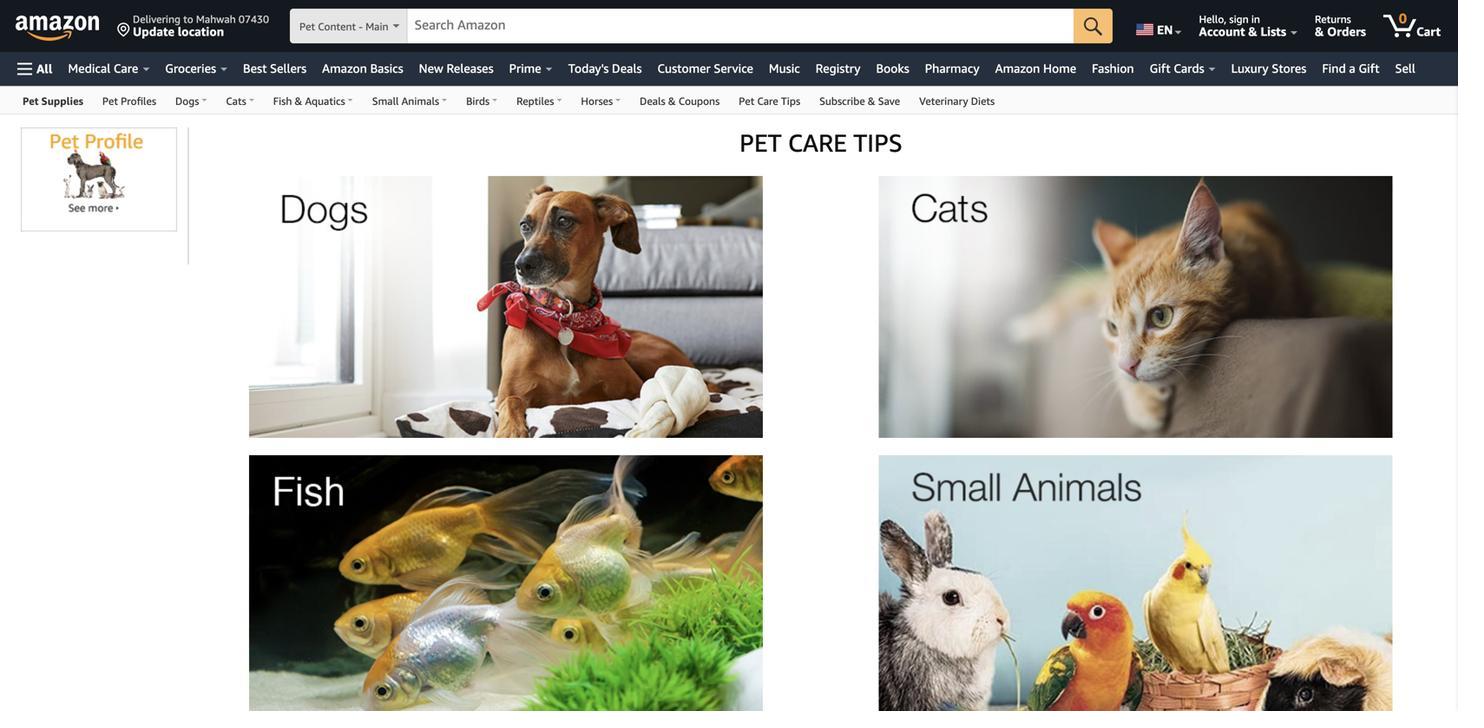 Task type: locate. For each thing, give the bounding box(es) containing it.
all button
[[10, 52, 60, 86]]

fish & aquatics
[[273, 95, 345, 107]]

update
[[133, 24, 175, 39]]

gift
[[1150, 61, 1171, 76], [1359, 61, 1380, 76]]

-
[[359, 20, 363, 33]]

dogs
[[175, 95, 199, 107]]

today's deals
[[568, 61, 642, 76]]

pet profiles link
[[93, 87, 166, 114]]

new
[[419, 61, 443, 76]]

delivering to mahwah 07430 update location
[[133, 13, 269, 39]]

amazon
[[322, 61, 367, 76], [995, 61, 1040, 76]]

& right fish
[[295, 95, 302, 107]]

amazon home
[[995, 61, 1077, 76]]

orders
[[1328, 24, 1366, 39]]

0
[[1399, 10, 1407, 26]]

cards
[[1174, 61, 1205, 76]]

fashion
[[1092, 61, 1134, 76]]

care for pet
[[757, 95, 779, 107]]

main
[[366, 20, 389, 33]]

1 horizontal spatial care
[[757, 95, 779, 107]]

& left lists
[[1249, 24, 1258, 39]]

dog care tips image
[[249, 176, 763, 438]]

location
[[178, 24, 224, 39]]

mahwah
[[196, 13, 236, 25]]

& inside returns & orders
[[1315, 24, 1324, 39]]

fish & aquatics link
[[264, 87, 363, 114]]

music
[[769, 61, 800, 76]]

find a gift link
[[1315, 56, 1388, 81]]

find
[[1322, 61, 1346, 76]]

small animals link
[[363, 87, 457, 114]]

gift left cards
[[1150, 61, 1171, 76]]

care up pet profiles link
[[114, 61, 138, 76]]

amazon home link
[[988, 56, 1084, 81]]

amazon up aquatics
[[322, 61, 367, 76]]

& for deals
[[668, 95, 676, 107]]

aquatics
[[305, 95, 345, 107]]

&
[[1249, 24, 1258, 39], [1315, 24, 1324, 39], [295, 95, 302, 107], [668, 95, 676, 107], [868, 95, 876, 107]]

dogs link
[[166, 87, 217, 114]]

cat care tips image
[[879, 176, 1393, 438]]

pet for pet content - main
[[300, 20, 315, 33]]

medical
[[68, 61, 110, 76]]

today's deals link
[[561, 56, 650, 81]]

pet supplies
[[23, 95, 83, 107]]

2 gift from the left
[[1359, 61, 1380, 76]]

1 vertical spatial care
[[757, 95, 779, 107]]

horses link
[[572, 87, 630, 114]]

save
[[878, 95, 900, 107]]

pet
[[300, 20, 315, 33], [23, 95, 39, 107], [102, 95, 118, 107], [739, 95, 755, 107]]

animals
[[402, 95, 439, 107]]

1 amazon from the left
[[322, 61, 367, 76]]

tips
[[854, 128, 903, 158]]

diets
[[971, 95, 995, 107]]

& left orders
[[1315, 24, 1324, 39]]

pet care tips link
[[729, 87, 810, 114]]

care left 'tips'
[[757, 95, 779, 107]]

birds link
[[457, 87, 507, 114]]

subscribe
[[820, 95, 865, 107]]

pet left profiles
[[102, 95, 118, 107]]

registry link
[[808, 56, 869, 81]]

cats link
[[217, 87, 264, 114]]

gift cards
[[1150, 61, 1205, 76]]

veterinary diets
[[919, 95, 995, 107]]

1 horizontal spatial gift
[[1359, 61, 1380, 76]]

profiles
[[121, 95, 156, 107]]

all
[[36, 62, 52, 76]]

hello, sign in
[[1199, 13, 1260, 25]]

fashion link
[[1084, 56, 1142, 81]]

Pet Content - Main search field
[[290, 9, 1113, 45]]

Search Amazon text field
[[408, 10, 1074, 43]]

customer service
[[658, 61, 753, 76]]

& for returns
[[1315, 24, 1324, 39]]

None submit
[[1074, 9, 1113, 43]]

care for medical
[[114, 61, 138, 76]]

0 horizontal spatial gift
[[1150, 61, 1171, 76]]

deals down customer
[[640, 95, 666, 107]]

1 gift from the left
[[1150, 61, 1171, 76]]

content
[[318, 20, 356, 33]]

cats
[[226, 95, 246, 107]]

books link
[[869, 56, 917, 81]]

luxury stores
[[1232, 61, 1307, 76]]

small animals
[[372, 95, 439, 107]]

registry
[[816, 61, 861, 76]]

& for fish
[[295, 95, 302, 107]]

none submit inside pet content - main search field
[[1074, 9, 1113, 43]]

groceries
[[165, 61, 216, 76]]

books
[[876, 61, 910, 76]]

care
[[114, 61, 138, 76], [757, 95, 779, 107]]

2 amazon from the left
[[995, 61, 1040, 76]]

sell
[[1396, 61, 1416, 76]]

in
[[1252, 13, 1260, 25]]

pet left content
[[300, 20, 315, 33]]

deals right today's
[[612, 61, 642, 76]]

0 vertical spatial care
[[114, 61, 138, 76]]

pet down service at the top of the page
[[739, 95, 755, 107]]

1 horizontal spatial amazon
[[995, 61, 1040, 76]]

en
[[1157, 23, 1173, 37]]

navigation navigation
[[0, 0, 1458, 115]]

pet for pet supplies
[[23, 95, 39, 107]]

delivering
[[133, 13, 181, 25]]

deals & coupons
[[640, 95, 720, 107]]

gift right a
[[1359, 61, 1380, 76]]

subscribe & save
[[820, 95, 900, 107]]

& left coupons
[[668, 95, 676, 107]]

0 horizontal spatial care
[[114, 61, 138, 76]]

amazon left home
[[995, 61, 1040, 76]]

pet inside search field
[[300, 20, 315, 33]]

gift cards link
[[1142, 56, 1224, 81]]

returns & orders
[[1315, 13, 1366, 39]]

& left save
[[868, 95, 876, 107]]

fish
[[273, 95, 292, 107]]

pet left supplies
[[23, 95, 39, 107]]

0 horizontal spatial amazon
[[322, 61, 367, 76]]

hello,
[[1199, 13, 1227, 25]]



Task type: vqa. For each thing, say whether or not it's contained in the screenshot.
Stickers,
no



Task type: describe. For each thing, give the bounding box(es) containing it.
07430
[[239, 13, 269, 25]]

1 vertical spatial deals
[[640, 95, 666, 107]]

coupons
[[679, 95, 720, 107]]

today's
[[568, 61, 609, 76]]

medical care
[[68, 61, 138, 76]]

pet profiles
[[102, 95, 156, 107]]

small
[[372, 95, 399, 107]]

customer service link
[[650, 56, 761, 81]]

amazon for amazon basics
[[322, 61, 367, 76]]

luxury stores link
[[1224, 56, 1315, 81]]

en link
[[1126, 4, 1190, 48]]

lists
[[1261, 24, 1287, 39]]

pet supplies link
[[13, 87, 93, 114]]

reptiles
[[517, 95, 554, 107]]

find a gift
[[1322, 61, 1380, 76]]

small animal care tips image
[[879, 456, 1393, 712]]

luxury
[[1232, 61, 1269, 76]]

amazon basics
[[322, 61, 403, 76]]

& for account
[[1249, 24, 1258, 39]]

pet for pet care tips
[[739, 95, 755, 107]]

releases
[[447, 61, 494, 76]]

pet%20profile image
[[21, 128, 177, 232]]

best sellers link
[[235, 56, 314, 81]]

pet
[[740, 128, 782, 158]]

to
[[183, 13, 193, 25]]

new releases link
[[411, 56, 501, 81]]

new releases
[[419, 61, 494, 76]]

fish care tips image
[[249, 456, 763, 712]]

amazon for amazon home
[[995, 61, 1040, 76]]

account
[[1199, 24, 1245, 39]]

customer
[[658, 61, 711, 76]]

amazon basics link
[[314, 56, 411, 81]]

sellers
[[270, 61, 307, 76]]

groceries link
[[157, 56, 235, 81]]

tips
[[781, 95, 801, 107]]

service
[[714, 61, 753, 76]]

medical care link
[[60, 56, 157, 81]]

sign
[[1230, 13, 1249, 25]]

a
[[1349, 61, 1356, 76]]

account & lists
[[1199, 24, 1287, 39]]

prime link
[[501, 56, 561, 81]]

pharmacy
[[925, 61, 980, 76]]

stores
[[1272, 61, 1307, 76]]

pet care tips
[[739, 95, 801, 107]]

prime
[[509, 61, 541, 76]]

supplies
[[41, 95, 83, 107]]

pet content - main
[[300, 20, 389, 33]]

deals & coupons link
[[630, 87, 729, 114]]

veterinary diets link
[[910, 87, 1005, 114]]

sell link
[[1388, 56, 1424, 81]]

best
[[243, 61, 267, 76]]

pet for pet profiles
[[102, 95, 118, 107]]

veterinary
[[919, 95, 968, 107]]

horses
[[581, 95, 613, 107]]

returns
[[1315, 13, 1352, 25]]

music link
[[761, 56, 808, 81]]

amazon image
[[16, 16, 100, 42]]

0 vertical spatial deals
[[612, 61, 642, 76]]

birds
[[466, 95, 490, 107]]

pet care tips
[[740, 128, 903, 158]]

cart
[[1417, 24, 1441, 39]]

& for subscribe
[[868, 95, 876, 107]]

care
[[788, 128, 847, 158]]

subscribe & save link
[[810, 87, 910, 114]]

home
[[1044, 61, 1077, 76]]

reptiles link
[[507, 87, 572, 114]]



